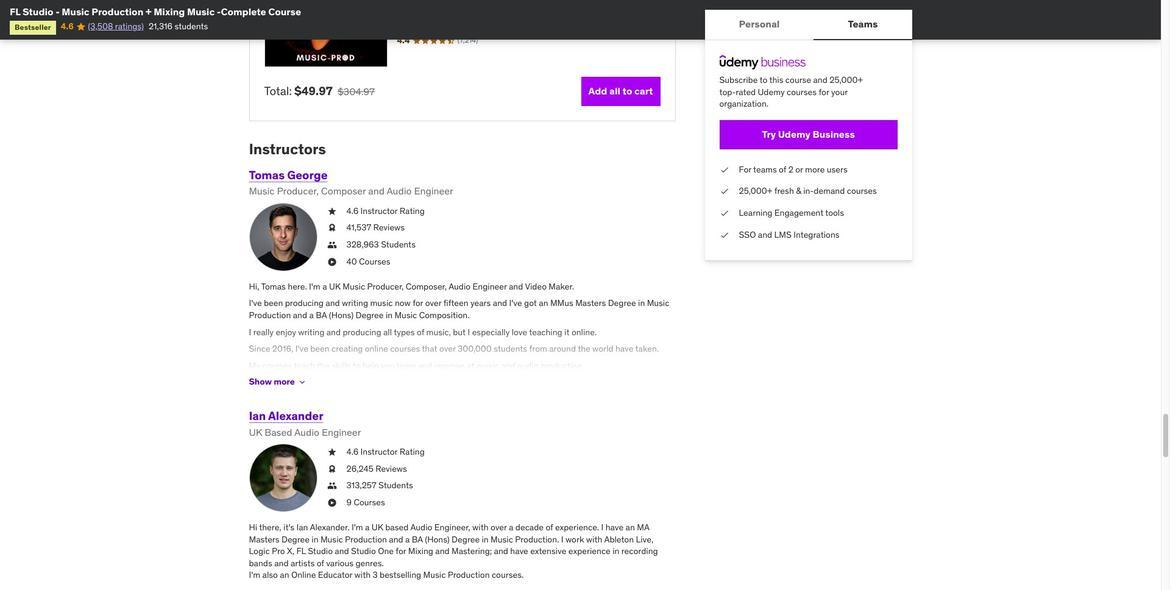 Task type: describe. For each thing, give the bounding box(es) containing it.
xsmall image for 26,245 reviews
[[327, 463, 337, 475]]

xsmall image for learning engagement tools
[[720, 207, 730, 219]]

1 vertical spatial music
[[477, 360, 499, 371]]

2 horizontal spatial of
[[779, 164, 787, 175]]

25,000+ inside subscribe to this course and 25,000+ top‑rated udemy courses for your organization.
[[830, 74, 864, 85]]

fresh
[[775, 186, 794, 197]]

music down now
[[395, 310, 417, 321]]

teams
[[754, 164, 777, 175]]

4.4
[[397, 35, 410, 46]]

personal button
[[705, 10, 814, 39]]

xsmall image for 9 courses
[[327, 497, 337, 509]]

0 horizontal spatial students
[[175, 21, 208, 32]]

hi
[[249, 522, 257, 533]]

2016,
[[272, 343, 294, 354]]

around
[[550, 343, 576, 354]]

0 horizontal spatial been
[[264, 298, 283, 309]]

xsmall image for 41,537 reviews
[[327, 222, 337, 234]]

teams button
[[814, 10, 913, 39]]

&
[[797, 186, 802, 197]]

(hons) inside hi there, it's ian alexander. i'm a uk based audio engineer, with over a decade of experience. i have an ma masters degree in music production and a ba (hons) degree in music production. i work with ableton live, logic pro x, fl studio and studio one for mixing and mastering; and have extensive experience in recording bands and artists of various genres. i'm also an online educator with 3 bestselling music production courses.
[[425, 534, 450, 545]]

tools
[[826, 207, 845, 218]]

composition.
[[419, 310, 470, 321]]

1 vertical spatial over
[[440, 343, 456, 354]]

to inside subscribe to this course and 25,000+ top‑rated udemy courses for your organization.
[[760, 74, 768, 85]]

udemy business image
[[720, 55, 806, 70]]

2 horizontal spatial i'm
[[352, 522, 363, 533]]

add all to cart button
[[582, 77, 661, 106]]

0 vertical spatial mixing
[[154, 5, 185, 18]]

uk inside hi there, it's ian alexander. i'm a uk based audio engineer, with over a decade of experience. i have an ma masters degree in music production and a ba (hons) degree in music production. i work with ableton live, logic pro x, fl studio and studio one for mixing and mastering; and have extensive experience in recording bands and artists of various genres. i'm also an online educator with 3 bestselling music production courses.
[[372, 522, 383, 533]]

2 vertical spatial i'm
[[249, 570, 260, 581]]

help
[[363, 360, 379, 371]]

4.6 instructor rating for tomas george
[[347, 205, 425, 216]]

subscribe to this course and 25,000+ top‑rated udemy courses for your organization.
[[720, 74, 864, 109]]

ian alexander link
[[249, 408, 324, 423]]

engagement
[[775, 207, 824, 218]]

courses for ian alexander
[[354, 497, 385, 508]]

recording
[[622, 546, 658, 557]]

0 horizontal spatial with
[[355, 570, 371, 581]]

users
[[827, 164, 848, 175]]

producer, inside hi, tomas here. i'm a uk music producer, composer, audio engineer and video maker. i've been producing and writing music now for over fifteen years and i've got an mmus masters degree in music production and a ba (hons) degree in music composition. i really enjoy writing and producing all types of music, but i especially love teaching it online. since 2016, i've been creating online courses that over 300,000 students from around the world have taken. my courses teach the skills to help you learn and improve at music and audio production.
[[367, 281, 404, 292]]

tomas george music producer, composer and audio engineer
[[249, 167, 454, 197]]

tomas george image
[[249, 203, 317, 271]]

production.
[[515, 534, 559, 545]]

300,000
[[458, 343, 492, 354]]

composer,
[[406, 281, 447, 292]]

audio inside hi there, it's ian alexander. i'm a uk based audio engineer, with over a decade of experience. i have an ma masters degree in music production and a ba (hons) degree in music production. i work with ableton live, logic pro x, fl studio and studio one for mixing and mastering; and have extensive experience in recording bands and artists of various genres. i'm also an online educator with 3 bestselling music production courses.
[[411, 522, 433, 533]]

improve
[[434, 360, 465, 371]]

reviews for george
[[374, 222, 405, 233]]

to inside hi, tomas here. i'm a uk music producer, composer, audio engineer and video maker. i've been producing and writing music now for over fifteen years and i've got an mmus masters degree in music production and a ba (hons) degree in music composition. i really enjoy writing and producing all types of music, but i especially love teaching it online. since 2016, i've been creating online courses that over 300,000 students from around the world have taken. my courses teach the skills to help you learn and improve at music and audio production.
[[353, 360, 361, 371]]

engineer inside ian alexander uk based audio engineer
[[322, 426, 361, 438]]

based
[[386, 522, 409, 533]]

1 vertical spatial been
[[311, 343, 330, 354]]

really
[[253, 327, 274, 338]]

alexander.
[[310, 522, 350, 533]]

try udemy business link
[[720, 120, 898, 149]]

total:
[[264, 84, 292, 98]]

production up the (3,508 ratings)
[[92, 5, 143, 18]]

0 vertical spatial writing
[[342, 298, 368, 309]]

in up taken.
[[638, 298, 645, 309]]

demand
[[814, 186, 845, 197]]

especially
[[472, 327, 510, 338]]

it's
[[284, 522, 295, 533]]

george
[[287, 167, 328, 182]]

1 horizontal spatial i've
[[296, 343, 308, 354]]

taken.
[[636, 343, 659, 354]]

alexander
[[268, 408, 324, 423]]

rating for alexander
[[400, 446, 425, 457]]

add
[[589, 85, 608, 97]]

hi there, it's ian alexander. i'm a uk based audio engineer, with over a decade of experience. i have an ma masters degree in music production and a ba (hons) degree in music production. i work with ableton live, logic pro x, fl studio and studio one for mixing and mastering; and have extensive experience in recording bands and artists of various genres. i'm also an online educator with 3 bestselling music production courses.
[[249, 522, 658, 581]]

degree up online
[[356, 310, 384, 321]]

$49.97
[[294, 84, 333, 98]]

total: $49.97 $304.97
[[264, 84, 375, 98]]

9
[[347, 497, 352, 508]]

26,245 reviews
[[347, 463, 407, 474]]

various
[[326, 558, 354, 569]]

music down 40
[[343, 281, 365, 292]]

music up (3,508
[[62, 5, 89, 18]]

music up 21,316 students
[[187, 5, 215, 18]]

masters
[[249, 534, 280, 545]]

26,245
[[347, 463, 374, 474]]

engineer inside tomas george music producer, composer and audio engineer
[[414, 185, 454, 197]]

love
[[512, 327, 528, 338]]

1 vertical spatial 25,000+
[[739, 186, 773, 197]]

bands
[[249, 558, 272, 569]]

students for alexander
[[379, 480, 413, 491]]

years
[[471, 298, 491, 309]]

teams
[[849, 18, 878, 30]]

extensive
[[531, 546, 567, 557]]

online
[[365, 343, 388, 354]]

0 horizontal spatial studio
[[23, 5, 53, 18]]

xsmall image for 313,257 students
[[327, 480, 337, 492]]

xsmall image for sso and lms integrations
[[720, 229, 730, 241]]

0 vertical spatial the
[[578, 343, 591, 354]]

logic
[[249, 546, 270, 557]]

tab list containing personal
[[705, 10, 913, 40]]

1 vertical spatial udemy
[[779, 128, 811, 140]]

1 horizontal spatial producing
[[343, 327, 382, 338]]

i'm inside hi, tomas here. i'm a uk music producer, composer, audio engineer and video maker. i've been producing and writing music now for over fifteen years and i've got an mmus masters degree in music production and a ba (hons) degree in music composition. i really enjoy writing and producing all types of music, but i especially love teaching it online. since 2016, i've been creating online courses that over 300,000 students from around the world have taken. my courses teach the skills to help you learn and improve at music and audio production.
[[309, 281, 321, 292]]

in down ableton
[[613, 546, 620, 557]]

i left work
[[561, 534, 564, 545]]

got an mmus masters
[[524, 298, 606, 309]]

courses up show more
[[262, 360, 292, 371]]

1 horizontal spatial studio
[[308, 546, 333, 557]]

tomas inside hi, tomas here. i'm a uk music producer, composer, audio engineer and video maker. i've been producing and writing music now for over fifteen years and i've got an mmus masters degree in music production and a ba (hons) degree in music composition. i really enjoy writing and producing all types of music, but i especially love teaching it online. since 2016, i've been creating online courses that over 300,000 students from around the world have taken. my courses teach the skills to help you learn and improve at music and audio production.
[[261, 281, 286, 292]]

hi, tomas here. i'm a uk music producer, composer, audio engineer and video maker. i've been producing and writing music now for over fifteen years and i've got an mmus masters degree in music production and a ba (hons) degree in music composition. i really enjoy writing and producing all types of music, but i especially love teaching it online. since 2016, i've been creating online courses that over 300,000 students from around the world have taken. my courses teach the skills to help you learn and improve at music and audio production.
[[249, 281, 670, 371]]

degree up "world"
[[608, 298, 636, 309]]

i right but
[[468, 327, 470, 338]]

instructor for george
[[361, 205, 398, 216]]

top‑rated
[[720, 86, 756, 97]]

production up one
[[345, 534, 387, 545]]

course
[[786, 74, 812, 85]]

21,316
[[149, 21, 173, 32]]

lms
[[775, 229, 792, 240]]

xsmall image for 328,963 students
[[327, 239, 337, 251]]

bestseller
[[15, 23, 51, 32]]

xsmall image inside show more button
[[297, 377, 307, 387]]

in up mastering;
[[482, 534, 489, 545]]

music up taken.
[[647, 298, 670, 309]]

and i've
[[493, 298, 522, 309]]

audio inside tomas george music producer, composer and audio engineer
[[387, 185, 412, 197]]

3
[[373, 570, 378, 581]]

1 vertical spatial have
[[606, 522, 624, 533]]

course
[[268, 5, 301, 18]]

show
[[249, 376, 272, 387]]

or
[[796, 164, 804, 175]]

audio
[[518, 360, 539, 371]]

artists
[[291, 558, 315, 569]]

courses.
[[492, 570, 524, 581]]

integrations
[[794, 229, 840, 240]]

i right experience.
[[602, 522, 604, 533]]

rating for george
[[400, 205, 425, 216]]

production.
[[541, 360, 584, 371]]

courses down types
[[390, 343, 420, 354]]

over inside hi there, it's ian alexander. i'm a uk based audio engineer, with over a decade of experience. i have an ma masters degree in music production and a ba (hons) degree in music production. i work with ableton live, logic pro x, fl studio and studio one for mixing and mastering; and have extensive experience in recording bands and artists of various genres. i'm also an online educator with 3 bestselling music production courses.
[[491, 522, 507, 533]]

experience
[[569, 546, 611, 557]]

skills
[[332, 360, 351, 371]]

world
[[593, 343, 614, 354]]

40 courses
[[347, 256, 391, 267]]

it
[[565, 327, 570, 338]]

since
[[249, 343, 270, 354]]

engineer,
[[435, 522, 471, 533]]

tomas george link
[[249, 167, 328, 182]]

that
[[422, 343, 438, 354]]

40
[[347, 256, 357, 267]]

music inside tomas george music producer, composer and audio engineer
[[249, 185, 275, 197]]

4.6 instructor rating for ian alexander
[[347, 446, 425, 457]]

for inside hi, tomas here. i'm a uk music producer, composer, audio engineer and video maker. i've been producing and writing music now for over fifteen years and i've got an mmus masters degree in music production and a ba (hons) degree in music composition. i really enjoy writing and producing all types of music, but i especially love teaching it online. since 2016, i've been creating online courses that over 300,000 students from around the world have taken. my courses teach the skills to help you learn and improve at music and audio production.
[[413, 298, 423, 309]]

1 vertical spatial an
[[280, 570, 289, 581]]

show more button
[[249, 370, 307, 394]]

to inside button
[[623, 85, 633, 97]]

video
[[525, 281, 547, 292]]



Task type: vqa. For each thing, say whether or not it's contained in the screenshot.
Portilla the Instructor
no



Task type: locate. For each thing, give the bounding box(es) containing it.
tomas inside tomas george music producer, composer and audio engineer
[[249, 167, 285, 182]]

xsmall image left 328,963
[[327, 239, 337, 251]]

2 instructor from the top
[[361, 446, 398, 457]]

0 horizontal spatial -
[[56, 5, 60, 18]]

with left 3 on the bottom
[[355, 570, 371, 581]]

for left your
[[819, 86, 830, 97]]

mixing up the 21,316 on the top of page
[[154, 5, 185, 18]]

1 vertical spatial rating
[[400, 446, 425, 457]]

also
[[263, 570, 278, 581]]

live,
[[636, 534, 654, 545]]

0 horizontal spatial writing
[[298, 327, 325, 338]]

7214 reviews element
[[458, 36, 478, 46]]

xsmall image for for teams of 2 or more users
[[720, 164, 730, 176]]

producer, up now
[[367, 281, 404, 292]]

i'm right here.
[[309, 281, 321, 292]]

audio down alexander
[[294, 426, 320, 438]]

4.6 up "41,537"
[[347, 205, 359, 216]]

of left 2 at the top right of the page
[[779, 164, 787, 175]]

1 horizontal spatial an
[[626, 522, 635, 533]]

0 vertical spatial with
[[473, 522, 489, 533]]

show more
[[249, 376, 295, 387]]

1 vertical spatial reviews
[[376, 463, 407, 474]]

0 horizontal spatial more
[[274, 376, 295, 387]]

pro
[[272, 546, 285, 557]]

udemy right try
[[779, 128, 811, 140]]

audio inside hi, tomas here. i'm a uk music producer, composer, audio engineer and video maker. i've been producing and writing music now for over fifteen years and i've got an mmus masters degree in music production and a ba (hons) degree in music composition. i really enjoy writing and producing all types of music, but i especially love teaching it online. since 2016, i've been creating online courses that over 300,000 students from around the world have taken. my courses teach the skills to help you learn and improve at music and audio production.
[[449, 281, 471, 292]]

for right one
[[396, 546, 406, 557]]

0 vertical spatial 4.6
[[61, 21, 74, 32]]

instructor up 41,537 reviews at left top
[[361, 205, 398, 216]]

1 horizontal spatial more
[[806, 164, 825, 175]]

music right the at
[[477, 360, 499, 371]]

sso
[[739, 229, 756, 240]]

xsmall image left 9
[[327, 497, 337, 509]]

1 vertical spatial ba
[[412, 534, 423, 545]]

online
[[291, 570, 316, 581]]

i left 'really'
[[249, 327, 251, 338]]

25,000+ fresh & in-demand courses
[[739, 186, 877, 197]]

uk inside hi, tomas here. i'm a uk music producer, composer, audio engineer and video maker. i've been producing and writing music now for over fifteen years and i've got an mmus masters degree in music production and a ba (hons) degree in music composition. i really enjoy writing and producing all types of music, but i especially love teaching it online. since 2016, i've been creating online courses that over 300,000 students from around the world have taken. my courses teach the skills to help you learn and improve at music and audio production.
[[329, 281, 341, 292]]

have down the production.
[[511, 546, 529, 557]]

0 horizontal spatial music
[[370, 298, 393, 309]]

0 horizontal spatial i've
[[249, 298, 262, 309]]

ba inside hi, tomas here. i'm a uk music producer, composer, audio engineer and video maker. i've been producing and writing music now for over fifteen years and i've got an mmus masters degree in music production and a ba (hons) degree in music composition. i really enjoy writing and producing all types of music, but i especially love teaching it online. since 2016, i've been creating online courses that over 300,000 students from around the world have taken. my courses teach the skills to help you learn and improve at music and audio production.
[[316, 310, 327, 321]]

i'm
[[309, 281, 321, 292], [352, 522, 363, 533], [249, 570, 260, 581]]

0 horizontal spatial mixing
[[154, 5, 185, 18]]

1 horizontal spatial music
[[477, 360, 499, 371]]

0 vertical spatial 4.6 instructor rating
[[347, 205, 425, 216]]

4.6 up 26,245
[[347, 446, 359, 457]]

over left decade
[[491, 522, 507, 533]]

production inside hi, tomas here. i'm a uk music producer, composer, audio engineer and video maker. i've been producing and writing music now for over fifteen years and i've got an mmus masters degree in music production and a ba (hons) degree in music composition. i really enjoy writing and producing all types of music, but i especially love teaching it online. since 2016, i've been creating online courses that over 300,000 students from around the world have taken. my courses teach the skills to help you learn and improve at music and audio production.
[[249, 310, 291, 321]]

x,
[[287, 546, 295, 557]]

+
[[146, 5, 152, 18]]

1 horizontal spatial mixing
[[408, 546, 434, 557]]

have right "world"
[[616, 343, 634, 354]]

tab list
[[705, 10, 913, 40]]

ian right the it's
[[297, 522, 308, 533]]

0 vertical spatial more
[[806, 164, 825, 175]]

1 vertical spatial 4.6 instructor rating
[[347, 446, 425, 457]]

ian up based
[[249, 408, 266, 423]]

1 - from the left
[[56, 5, 60, 18]]

from
[[530, 343, 548, 354]]

all inside hi, tomas here. i'm a uk music producer, composer, audio engineer and video maker. i've been producing and writing music now for over fifteen years and i've got an mmus masters degree in music production and a ba (hons) degree in music composition. i really enjoy writing and producing all types of music, but i especially love teaching it online. since 2016, i've been creating online courses that over 300,000 students from around the world have taken. my courses teach the skills to help you learn and improve at music and audio production.
[[384, 327, 392, 338]]

students for george
[[381, 239, 416, 250]]

313,257
[[347, 480, 377, 491]]

1 vertical spatial (hons)
[[425, 534, 450, 545]]

2
[[789, 164, 794, 175]]

students down 41,537 reviews at left top
[[381, 239, 416, 250]]

genres.
[[356, 558, 384, 569]]

engineer
[[414, 185, 454, 197], [473, 281, 507, 292], [322, 426, 361, 438]]

mastering;
[[452, 546, 492, 557]]

0 horizontal spatial of
[[317, 558, 324, 569]]

rating
[[400, 205, 425, 216], [400, 446, 425, 457]]

1 vertical spatial writing
[[298, 327, 325, 338]]

0 vertical spatial uk
[[329, 281, 341, 292]]

rating up 41,537 reviews at left top
[[400, 205, 425, 216]]

business
[[813, 128, 855, 140]]

1 horizontal spatial 25,000+
[[830, 74, 864, 85]]

xsmall image for 4.6 instructor rating
[[327, 446, 337, 458]]

learning
[[739, 207, 773, 218]]

your
[[832, 86, 848, 97]]

ratings)
[[115, 21, 144, 32]]

try udemy business
[[762, 128, 855, 140]]

xsmall image for 4.6 instructor rating
[[327, 205, 337, 217]]

4.6 for ian alexander
[[347, 446, 359, 457]]

degree
[[608, 298, 636, 309], [356, 310, 384, 321], [282, 534, 310, 545], [452, 534, 480, 545]]

degree up mastering;
[[452, 534, 480, 545]]

producer, inside tomas george music producer, composer and audio engineer
[[277, 185, 319, 197]]

2 vertical spatial for
[[396, 546, 406, 557]]

of up the production.
[[546, 522, 553, 533]]

0 vertical spatial music
[[370, 298, 393, 309]]

0 vertical spatial tomas
[[249, 167, 285, 182]]

xsmall image left 'for'
[[720, 164, 730, 176]]

0 vertical spatial have
[[616, 343, 634, 354]]

in down alexander.
[[312, 534, 319, 545]]

of
[[779, 164, 787, 175], [546, 522, 553, 533], [317, 558, 324, 569]]

1 horizontal spatial fl
[[297, 546, 306, 557]]

over up composition.
[[425, 298, 442, 309]]

engineer inside hi, tomas here. i'm a uk music producer, composer, audio engineer and video maker. i've been producing and writing music now for over fifteen years and i've got an mmus masters degree in music production and a ba (hons) degree in music composition. i really enjoy writing and producing all types of music, but i especially love teaching it online. since 2016, i've been creating online courses that over 300,000 students from around the world have taken. my courses teach the skills to help you learn and improve at music and audio production.
[[473, 281, 507, 292]]

of music,
[[417, 327, 451, 338]]

0 horizontal spatial (hons)
[[329, 310, 354, 321]]

the left skills at bottom
[[317, 360, 330, 371]]

producer,
[[277, 185, 319, 197], [367, 281, 404, 292]]

students down 26,245 reviews
[[379, 480, 413, 491]]

for
[[739, 164, 752, 175]]

1 vertical spatial with
[[587, 534, 603, 545]]

courses down 328,963 students
[[359, 256, 391, 267]]

2 4.6 instructor rating from the top
[[347, 446, 425, 457]]

1 4.6 instructor rating from the top
[[347, 205, 425, 216]]

producing up online
[[343, 327, 382, 338]]

teaching
[[530, 327, 563, 338]]

courses right "demand" at the right of page
[[847, 186, 877, 197]]

with up mastering;
[[473, 522, 489, 533]]

to left help
[[353, 360, 361, 371]]

fl inside hi there, it's ian alexander. i'm a uk based audio engineer, with over a decade of experience. i have an ma masters degree in music production and a ba (hons) degree in music production. i work with ableton live, logic pro x, fl studio and studio one for mixing and mastering; and have extensive experience in recording bands and artists of various genres. i'm also an online educator with 3 bestselling music production courses.
[[297, 546, 306, 557]]

and inside subscribe to this course and 25,000+ top‑rated udemy courses for your organization.
[[814, 74, 828, 85]]

to left this
[[760, 74, 768, 85]]

0 vertical spatial students
[[175, 21, 208, 32]]

educator
[[318, 570, 353, 581]]

instructors
[[249, 140, 326, 158]]

been up 'really'
[[264, 298, 283, 309]]

all left types
[[384, 327, 392, 338]]

in up online
[[386, 310, 393, 321]]

2 vertical spatial uk
[[372, 522, 383, 533]]

in-
[[804, 186, 814, 197]]

0 horizontal spatial all
[[384, 327, 392, 338]]

2 horizontal spatial with
[[587, 534, 603, 545]]

tomas right hi,
[[261, 281, 286, 292]]

0 vertical spatial rating
[[400, 205, 425, 216]]

all inside button
[[610, 85, 621, 97]]

decade
[[516, 522, 544, 533]]

2 vertical spatial over
[[491, 522, 507, 533]]

udemy inside subscribe to this course and 25,000+ top‑rated udemy courses for your organization.
[[758, 86, 785, 97]]

1 vertical spatial instructor
[[361, 446, 398, 457]]

0 vertical spatial all
[[610, 85, 621, 97]]

1 vertical spatial students
[[494, 343, 528, 354]]

0 vertical spatial (hons)
[[329, 310, 354, 321]]

1 horizontal spatial i'm
[[309, 281, 321, 292]]

rating up 26,245 reviews
[[400, 446, 425, 457]]

courses down course
[[787, 86, 817, 97]]

studio up artists
[[308, 546, 333, 557]]

4.6 instructor rating up 26,245 reviews
[[347, 446, 425, 457]]

over up improve
[[440, 343, 456, 354]]

students inside hi, tomas here. i'm a uk music producer, composer, audio engineer and video maker. i've been producing and writing music now for over fifteen years and i've got an mmus masters degree in music production and a ba (hons) degree in music composition. i really enjoy writing and producing all types of music, but i especially love teaching it online. since 2016, i've been creating online courses that over 300,000 students from around the world have taken. my courses teach the skills to help you learn and improve at music and audio production.
[[494, 343, 528, 354]]

1 horizontal spatial ian
[[297, 522, 308, 533]]

0 horizontal spatial for
[[396, 546, 406, 557]]

0 horizontal spatial to
[[353, 360, 361, 371]]

students down "love"
[[494, 343, 528, 354]]

complete
[[221, 5, 266, 18]]

xsmall image left 'learning'
[[720, 207, 730, 219]]

1 horizontal spatial for
[[413, 298, 423, 309]]

music
[[62, 5, 89, 18], [187, 5, 215, 18], [249, 185, 275, 197], [343, 281, 365, 292], [647, 298, 670, 309], [395, 310, 417, 321], [321, 534, 343, 545], [491, 534, 513, 545], [424, 570, 446, 581]]

music up mastering;
[[491, 534, 513, 545]]

0 vertical spatial reviews
[[374, 222, 405, 233]]

uk inside ian alexander uk based audio engineer
[[249, 426, 262, 438]]

been
[[264, 298, 283, 309], [311, 343, 330, 354]]

composer
[[321, 185, 366, 197]]

0 vertical spatial over
[[425, 298, 442, 309]]

4.6
[[61, 21, 74, 32], [347, 205, 359, 216], [347, 446, 359, 457]]

2 rating from the top
[[400, 446, 425, 457]]

in
[[638, 298, 645, 309], [386, 310, 393, 321], [312, 534, 319, 545], [482, 534, 489, 545], [613, 546, 620, 557]]

music
[[370, 298, 393, 309], [477, 360, 499, 371]]

1 horizontal spatial students
[[494, 343, 528, 354]]

courses down 313,257
[[354, 497, 385, 508]]

this
[[770, 74, 784, 85]]

0 horizontal spatial an
[[280, 570, 289, 581]]

1 vertical spatial producer,
[[367, 281, 404, 292]]

courses for tomas george
[[359, 256, 391, 267]]

1 vertical spatial i've
[[296, 343, 308, 354]]

ba
[[316, 310, 327, 321], [412, 534, 423, 545]]

and
[[814, 74, 828, 85], [368, 185, 385, 197], [759, 229, 773, 240], [509, 281, 523, 292], [326, 298, 340, 309], [293, 310, 307, 321], [327, 327, 341, 338], [418, 360, 432, 371], [501, 360, 516, 371], [389, 534, 403, 545], [335, 546, 349, 557], [436, 546, 450, 557], [494, 546, 509, 557], [275, 558, 289, 569]]

1 horizontal spatial with
[[473, 522, 489, 533]]

0 vertical spatial producing
[[285, 298, 324, 309]]

1 vertical spatial producing
[[343, 327, 382, 338]]

xsmall image down ian alexander uk based audio engineer
[[327, 446, 337, 458]]

ba inside hi there, it's ian alexander. i'm a uk based audio engineer, with over a decade of experience. i have an ma masters degree in music production and a ba (hons) degree in music production. i work with ableton live, logic pro x, fl studio and studio one for mixing and mastering; and have extensive experience in recording bands and artists of various genres. i'm also an online educator with 3 bestselling music production courses.
[[412, 534, 423, 545]]

ian inside hi there, it's ian alexander. i'm a uk based audio engineer, with over a decade of experience. i have an ma masters degree in music production and a ba (hons) degree in music production. i work with ableton live, logic pro x, fl studio and studio one for mixing and mastering; and have extensive experience in recording bands and artists of various genres. i'm also an online educator with 3 bestselling music production courses.
[[297, 522, 308, 533]]

0 horizontal spatial producer,
[[277, 185, 319, 197]]

learning engagement tools
[[739, 207, 845, 218]]

fl right "x,"
[[297, 546, 306, 557]]

the down online.
[[578, 343, 591, 354]]

ableton
[[605, 534, 634, 545]]

i
[[249, 327, 251, 338], [468, 327, 470, 338], [602, 522, 604, 533], [561, 534, 564, 545]]

mixing up bestselling
[[408, 546, 434, 557]]

0 vertical spatial udemy
[[758, 86, 785, 97]]

production down mastering;
[[448, 570, 490, 581]]

1 horizontal spatial of
[[546, 522, 553, 533]]

instructor for alexander
[[361, 446, 398, 457]]

cart
[[635, 85, 653, 97]]

1 vertical spatial engineer
[[473, 281, 507, 292]]

(hons)
[[329, 310, 354, 321], [425, 534, 450, 545]]

hi,
[[249, 281, 259, 292]]

have up ableton
[[606, 522, 624, 533]]

0 vertical spatial an
[[626, 522, 635, 533]]

1 vertical spatial uk
[[249, 426, 262, 438]]

(3,508 ratings)
[[88, 21, 144, 32]]

reviews up 328,963 students
[[374, 222, 405, 233]]

and inside tomas george music producer, composer and audio engineer
[[368, 185, 385, 197]]

music right bestselling
[[424, 570, 446, 581]]

xsmall image
[[327, 205, 337, 217], [720, 207, 730, 219], [720, 229, 730, 241], [327, 256, 337, 268], [327, 497, 337, 509]]

with
[[473, 522, 489, 533], [587, 534, 603, 545], [355, 570, 371, 581]]

1 rating from the top
[[400, 205, 425, 216]]

1 vertical spatial 4.6
[[347, 205, 359, 216]]

mixing inside hi there, it's ian alexander. i'm a uk based audio engineer, with over a decade of experience. i have an ma masters degree in music production and a ba (hons) degree in music production. i work with ableton live, logic pro x, fl studio and studio one for mixing and mastering; and have extensive experience in recording bands and artists of various genres. i'm also an online educator with 3 bestselling music production courses.
[[408, 546, 434, 557]]

writing down 40
[[342, 298, 368, 309]]

you
[[381, 360, 395, 371]]

xsmall image
[[720, 164, 730, 176], [720, 186, 730, 198], [327, 222, 337, 234], [327, 239, 337, 251], [297, 377, 307, 387], [327, 446, 337, 458], [327, 463, 337, 475], [327, 480, 337, 492]]

studio up genres.
[[351, 546, 376, 557]]

0 horizontal spatial uk
[[249, 426, 262, 438]]

of right artists
[[317, 558, 324, 569]]

have inside hi, tomas here. i'm a uk music producer, composer, audio engineer and video maker. i've been producing and writing music now for over fifteen years and i've got an mmus masters degree in music production and a ba (hons) degree in music composition. i really enjoy writing and producing all types of music, but i especially love teaching it online. since 2016, i've been creating online courses that over 300,000 students from around the world have taken. my courses teach the skills to help you learn and improve at music and audio production.
[[616, 343, 634, 354]]

experience.
[[556, 522, 600, 533]]

reviews for alexander
[[376, 463, 407, 474]]

1 horizontal spatial to
[[623, 85, 633, 97]]

music left now
[[370, 298, 393, 309]]

producer, down tomas george link
[[277, 185, 319, 197]]

1 horizontal spatial the
[[578, 343, 591, 354]]

0 vertical spatial i've
[[249, 298, 262, 309]]

1 instructor from the top
[[361, 205, 398, 216]]

to left cart
[[623, 85, 633, 97]]

udemy down this
[[758, 86, 785, 97]]

more right show
[[274, 376, 295, 387]]

for right now
[[413, 298, 423, 309]]

my
[[249, 360, 260, 371]]

1 vertical spatial fl
[[297, 546, 306, 557]]

0 vertical spatial fl
[[10, 5, 20, 18]]

subscribe
[[720, 74, 758, 85]]

0 vertical spatial for
[[819, 86, 830, 97]]

been up teach
[[311, 343, 330, 354]]

1 vertical spatial courses
[[354, 497, 385, 508]]

for inside hi there, it's ian alexander. i'm a uk based audio engineer, with over a decade of experience. i have an ma masters degree in music production and a ba (hons) degree in music production. i work with ableton live, logic pro x, fl studio and studio one for mixing and mastering; and have extensive experience in recording bands and artists of various genres. i'm also an online educator with 3 bestselling music production courses.
[[396, 546, 406, 557]]

an
[[626, 522, 635, 533], [280, 570, 289, 581]]

an left ma
[[626, 522, 635, 533]]

with up experience
[[587, 534, 603, 545]]

(hons) inside hi, tomas here. i'm a uk music producer, composer, audio engineer and video maker. i've been producing and writing music now for over fifteen years and i've got an mmus masters degree in music production and a ba (hons) degree in music composition. i really enjoy writing and producing all types of music, but i especially love teaching it online. since 2016, i've been creating online courses that over 300,000 students from around the world have taken. my courses teach the skills to help you learn and improve at music and audio production.
[[329, 310, 354, 321]]

music down alexander.
[[321, 534, 343, 545]]

2 vertical spatial 4.6
[[347, 446, 359, 457]]

i'm down bands
[[249, 570, 260, 581]]

1 vertical spatial of
[[546, 522, 553, 533]]

studio up bestseller
[[23, 5, 53, 18]]

audio right based
[[411, 522, 433, 533]]

2 - from the left
[[217, 5, 221, 18]]

music down tomas george link
[[249, 185, 275, 197]]

for teams of 2 or more users
[[739, 164, 848, 175]]

2 horizontal spatial uk
[[372, 522, 383, 533]]

more inside button
[[274, 376, 295, 387]]

328,963
[[347, 239, 379, 250]]

for
[[819, 86, 830, 97], [413, 298, 423, 309], [396, 546, 406, 557]]

personal
[[739, 18, 780, 30]]

fl
[[10, 5, 20, 18], [297, 546, 306, 557]]

0 vertical spatial been
[[264, 298, 283, 309]]

4.6 instructor rating
[[347, 205, 425, 216], [347, 446, 425, 457]]

313,257 students
[[347, 480, 413, 491]]

0 vertical spatial instructor
[[361, 205, 398, 216]]

now
[[395, 298, 411, 309]]

fifteen
[[444, 298, 469, 309]]

all right add
[[610, 85, 621, 97]]

0 vertical spatial producer,
[[277, 185, 319, 197]]

audio up fifteen in the bottom of the page
[[449, 281, 471, 292]]

2 horizontal spatial studio
[[351, 546, 376, 557]]

2 vertical spatial have
[[511, 546, 529, 557]]

2 horizontal spatial engineer
[[473, 281, 507, 292]]

degree up "x,"
[[282, 534, 310, 545]]

xsmall image down teach
[[297, 377, 307, 387]]

writing right enjoy
[[298, 327, 325, 338]]

4.6 left (3,508
[[61, 21, 74, 32]]

ian inside ian alexander uk based audio engineer
[[249, 408, 266, 423]]

online.
[[572, 327, 597, 338]]

courses inside subscribe to this course and 25,000+ top‑rated udemy courses for your organization.
[[787, 86, 817, 97]]

4.6 for tomas george
[[347, 205, 359, 216]]

0 horizontal spatial the
[[317, 360, 330, 371]]

an right also
[[280, 570, 289, 581]]

to
[[760, 74, 768, 85], [623, 85, 633, 97], [353, 360, 361, 371]]

xsmall image for 25,000+ fresh & in-demand courses
[[720, 186, 730, 198]]

based
[[265, 426, 292, 438]]

0 horizontal spatial engineer
[[322, 426, 361, 438]]

xsmall image left 40
[[327, 256, 337, 268]]

2 horizontal spatial to
[[760, 74, 768, 85]]

reviews
[[374, 222, 405, 233], [376, 463, 407, 474]]

25,000+ up your
[[830, 74, 864, 85]]

students
[[175, 21, 208, 32], [494, 343, 528, 354]]

1 horizontal spatial producer,
[[367, 281, 404, 292]]

xsmall image left sso
[[720, 229, 730, 241]]

(hons) up creating
[[329, 310, 354, 321]]

xsmall image for 40 courses
[[327, 256, 337, 268]]

1 horizontal spatial been
[[311, 343, 330, 354]]

1 vertical spatial the
[[317, 360, 330, 371]]

xsmall image left fresh
[[720, 186, 730, 198]]

2 vertical spatial of
[[317, 558, 324, 569]]

1 horizontal spatial all
[[610, 85, 621, 97]]

for inside subscribe to this course and 25,000+ top‑rated udemy courses for your organization.
[[819, 86, 830, 97]]

0 horizontal spatial 25,000+
[[739, 186, 773, 197]]

add all to cart
[[589, 85, 653, 97]]

ian alexander image
[[249, 444, 317, 512]]

more right or
[[806, 164, 825, 175]]

xsmall image left "41,537"
[[327, 222, 337, 234]]

audio inside ian alexander uk based audio engineer
[[294, 426, 320, 438]]

-
[[56, 5, 60, 18], [217, 5, 221, 18]]



